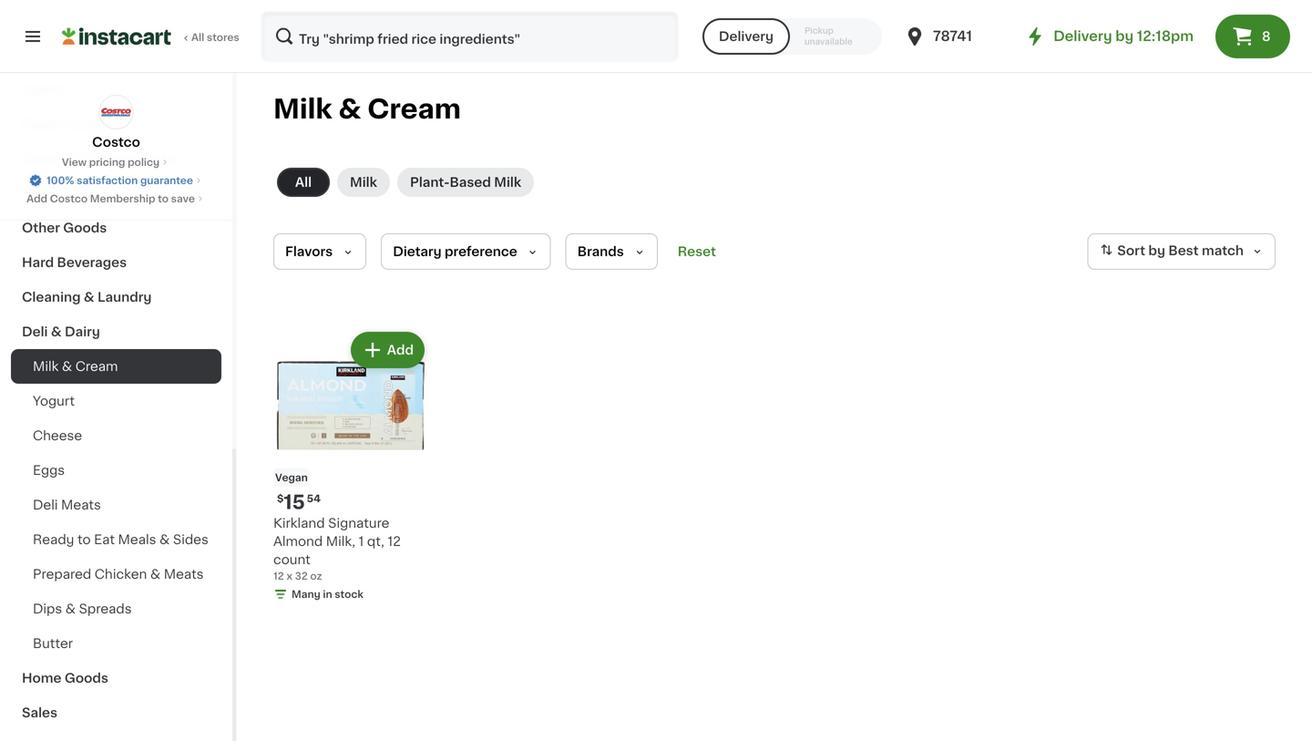 Task type: vqa. For each thing, say whether or not it's contained in the screenshot.
Dips in the bottom of the page
yes



Task type: locate. For each thing, give the bounding box(es) containing it.
goods up beverages
[[63, 222, 107, 234]]

all left stores
[[191, 32, 204, 42]]

by
[[1116, 30, 1134, 43], [1149, 245, 1166, 257]]

1 vertical spatial add
[[387, 344, 414, 357]]

0 horizontal spatial add
[[27, 194, 47, 204]]

cream up plant-
[[368, 96, 461, 122]]

prepared
[[33, 568, 91, 581]]

1 horizontal spatial by
[[1149, 245, 1166, 257]]

goods inside "link"
[[65, 672, 108, 685]]

$
[[277, 494, 284, 504]]

& inside milk & cream link
[[62, 360, 72, 373]]

x
[[287, 571, 293, 581]]

& left sides
[[160, 533, 170, 546]]

dietary
[[393, 245, 442, 258]]

& left dairy
[[51, 326, 62, 338]]

milk link
[[337, 168, 390, 197]]

health
[[22, 152, 66, 165]]

0 vertical spatial meats
[[61, 499, 101, 512]]

1 vertical spatial deli
[[33, 499, 58, 512]]

0 vertical spatial cream
[[368, 96, 461, 122]]

goods right the home
[[65, 672, 108, 685]]

ready to eat meals & sides
[[33, 533, 209, 546]]

milk up all link
[[274, 96, 333, 122]]

add inside button
[[387, 344, 414, 357]]

2 vertical spatial goods
[[65, 672, 108, 685]]

satisfaction
[[77, 176, 138, 186]]

to down guarantee
[[158, 194, 169, 204]]

delivery
[[1054, 30, 1113, 43], [719, 30, 774, 43]]

1 horizontal spatial costco
[[92, 136, 140, 149]]

0 vertical spatial deli
[[22, 326, 48, 338]]

deli down cleaning
[[22, 326, 48, 338]]

personal
[[82, 152, 140, 165]]

12 right qt,
[[388, 535, 401, 548]]

deli down 'eggs'
[[33, 499, 58, 512]]

all stores
[[191, 32, 239, 42]]

oz
[[310, 571, 322, 581]]

add for add costco membership to save
[[27, 194, 47, 204]]

milk & cream down dairy
[[33, 360, 118, 373]]

all for all
[[295, 176, 312, 189]]

to left eat
[[77, 533, 91, 546]]

product group
[[274, 328, 429, 605]]

0 vertical spatial 12
[[388, 535, 401, 548]]

sort
[[1118, 245, 1146, 257]]

all for all stores
[[191, 32, 204, 42]]

many in stock
[[292, 589, 364, 600]]

1 vertical spatial 12
[[274, 571, 284, 581]]

reset button
[[673, 233, 722, 270]]

1 vertical spatial cream
[[75, 360, 118, 373]]

all
[[191, 32, 204, 42], [295, 176, 312, 189]]

deli inside 'link'
[[22, 326, 48, 338]]

flavors
[[285, 245, 333, 258]]

0 horizontal spatial 12
[[274, 571, 284, 581]]

78741
[[934, 30, 973, 43]]

delivery inside button
[[719, 30, 774, 43]]

costco up personal
[[92, 136, 140, 149]]

1 horizontal spatial cream
[[368, 96, 461, 122]]

8
[[1263, 30, 1272, 43]]

dips
[[33, 603, 62, 615]]

0 horizontal spatial all
[[191, 32, 204, 42]]

dairy
[[65, 326, 100, 338]]

12:18pm
[[1138, 30, 1194, 43]]

& down deli & dairy
[[62, 360, 72, 373]]

paper goods link
[[11, 107, 222, 141]]

0 vertical spatial milk & cream
[[274, 96, 461, 122]]

dips & spreads link
[[11, 592, 222, 626]]

1 horizontal spatial to
[[158, 194, 169, 204]]

beverages
[[57, 256, 127, 269]]

delivery button
[[703, 18, 791, 55]]

chicken
[[95, 568, 147, 581]]

meats up eat
[[61, 499, 101, 512]]

preference
[[445, 245, 518, 258]]

eggs
[[33, 464, 65, 477]]

1 vertical spatial meats
[[164, 568, 204, 581]]

1 horizontal spatial delivery
[[1054, 30, 1113, 43]]

milk & cream link
[[11, 349, 222, 384]]

0 horizontal spatial by
[[1116, 30, 1134, 43]]

1 horizontal spatial all
[[295, 176, 312, 189]]

cream
[[368, 96, 461, 122], [75, 360, 118, 373]]

in
[[323, 589, 332, 600]]

add
[[27, 194, 47, 204], [387, 344, 414, 357]]

goods
[[64, 118, 107, 130], [63, 222, 107, 234], [65, 672, 108, 685]]

1
[[359, 535, 364, 548]]

reset
[[678, 245, 717, 258]]

dips & spreads
[[33, 603, 132, 615]]

& down beverages
[[84, 291, 94, 304]]

meats down sides
[[164, 568, 204, 581]]

stores
[[207, 32, 239, 42]]

dietary preference
[[393, 245, 518, 258]]

0 horizontal spatial costco
[[50, 194, 88, 204]]

to
[[158, 194, 169, 204], [77, 533, 91, 546]]

goods up health & personal care
[[64, 118, 107, 130]]

& inside deli & dairy 'link'
[[51, 326, 62, 338]]

0 horizontal spatial to
[[77, 533, 91, 546]]

12
[[388, 535, 401, 548], [274, 571, 284, 581]]

12 left "x" in the bottom left of the page
[[274, 571, 284, 581]]

1 horizontal spatial meats
[[164, 568, 204, 581]]

& inside health & personal care link
[[69, 152, 79, 165]]

costco
[[92, 136, 140, 149], [50, 194, 88, 204]]

stock
[[335, 589, 364, 600]]

0 vertical spatial all
[[191, 32, 204, 42]]

wine link
[[11, 176, 222, 211]]

0 horizontal spatial cream
[[75, 360, 118, 373]]

home goods link
[[11, 661, 222, 696]]

by left the 12:18pm
[[1116, 30, 1134, 43]]

based
[[450, 176, 491, 189]]

78741 button
[[905, 11, 1014, 62]]

deli
[[22, 326, 48, 338], [33, 499, 58, 512]]

view
[[62, 157, 87, 167]]

& right chicken
[[150, 568, 161, 581]]

meats inside the prepared chicken & meats "link"
[[164, 568, 204, 581]]

spreads
[[79, 603, 132, 615]]

by for delivery
[[1116, 30, 1134, 43]]

by right the sort
[[1149, 245, 1166, 257]]

eat
[[94, 533, 115, 546]]

0 vertical spatial goods
[[64, 118, 107, 130]]

& up the milk link
[[339, 96, 361, 122]]

all left the milk link
[[295, 176, 312, 189]]

1 horizontal spatial milk & cream
[[274, 96, 461, 122]]

by inside field
[[1149, 245, 1166, 257]]

brands
[[578, 245, 624, 258]]

0 vertical spatial to
[[158, 194, 169, 204]]

cheese
[[33, 429, 82, 442]]

flavors button
[[274, 233, 367, 270]]

1 vertical spatial goods
[[63, 222, 107, 234]]

1 horizontal spatial add
[[387, 344, 414, 357]]

sales
[[22, 707, 57, 719]]

milk & cream up the milk link
[[274, 96, 461, 122]]

add costco membership to save
[[27, 194, 195, 204]]

qt,
[[367, 535, 385, 548]]

0 vertical spatial add
[[27, 194, 47, 204]]

deli & dairy link
[[11, 315, 222, 349]]

None search field
[[261, 11, 679, 62]]

& inside cleaning & laundry link
[[84, 291, 94, 304]]

1 vertical spatial by
[[1149, 245, 1166, 257]]

liquor link
[[11, 72, 222, 107]]

plant-based milk
[[410, 176, 522, 189]]

1 vertical spatial all
[[295, 176, 312, 189]]

Search field
[[263, 13, 677, 60]]

$ 15 54
[[277, 493, 321, 512]]

costco down 100% at left top
[[50, 194, 88, 204]]

0 horizontal spatial meats
[[61, 499, 101, 512]]

1 vertical spatial to
[[77, 533, 91, 546]]

& right dips
[[65, 603, 76, 615]]

0 horizontal spatial milk & cream
[[33, 360, 118, 373]]

0 vertical spatial by
[[1116, 30, 1134, 43]]

meats
[[61, 499, 101, 512], [164, 568, 204, 581]]

dietary preference button
[[381, 233, 551, 270]]

cream down dairy
[[75, 360, 118, 373]]

hard beverages link
[[11, 245, 222, 280]]

cheese link
[[11, 419, 222, 453]]

0 horizontal spatial delivery
[[719, 30, 774, 43]]

& up 100% at left top
[[69, 152, 79, 165]]

milk & cream
[[274, 96, 461, 122], [33, 360, 118, 373]]

sales link
[[11, 696, 222, 730]]

cleaning & laundry
[[22, 291, 152, 304]]

1 vertical spatial costco
[[50, 194, 88, 204]]



Task type: describe. For each thing, give the bounding box(es) containing it.
15
[[284, 493, 305, 512]]

home
[[22, 672, 62, 685]]

delivery for delivery by 12:18pm
[[1054, 30, 1113, 43]]

ready to eat meals & sides link
[[11, 522, 222, 557]]

laundry
[[98, 291, 152, 304]]

hard
[[22, 256, 54, 269]]

other goods
[[22, 222, 107, 234]]

home goods
[[22, 672, 108, 685]]

milk up yogurt
[[33, 360, 59, 373]]

instacart logo image
[[62, 26, 171, 47]]

deli for deli meats
[[33, 499, 58, 512]]

brands button
[[566, 233, 658, 270]]

liquor
[[22, 83, 64, 96]]

add for add
[[387, 344, 414, 357]]

prepared chicken & meats link
[[11, 557, 222, 592]]

signature
[[328, 517, 390, 530]]

& inside ready to eat meals & sides link
[[160, 533, 170, 546]]

health & personal care
[[22, 152, 175, 165]]

delivery by 12:18pm link
[[1025, 26, 1194, 47]]

meats inside deli meats link
[[61, 499, 101, 512]]

almond
[[274, 535, 323, 548]]

other goods link
[[11, 211, 222, 245]]

best match
[[1169, 245, 1245, 257]]

0 vertical spatial costco
[[92, 136, 140, 149]]

wine
[[22, 187, 55, 200]]

plant-
[[410, 176, 450, 189]]

yogurt link
[[11, 384, 222, 419]]

care
[[143, 152, 175, 165]]

& inside the prepared chicken & meats "link"
[[150, 568, 161, 581]]

to inside add costco membership to save link
[[158, 194, 169, 204]]

many
[[292, 589, 321, 600]]

100% satisfaction guarantee
[[47, 176, 193, 186]]

32
[[295, 571, 308, 581]]

prepared chicken & meats
[[33, 568, 204, 581]]

goods for home goods
[[65, 672, 108, 685]]

54
[[307, 494, 321, 504]]

kirkland signature almond milk, 1 qt, 12 count 12 x 32 oz
[[274, 517, 401, 581]]

meals
[[118, 533, 156, 546]]

pricing
[[89, 157, 125, 167]]

by for sort
[[1149, 245, 1166, 257]]

100%
[[47, 176, 74, 186]]

add costco membership to save link
[[27, 191, 206, 206]]

health & personal care link
[[11, 141, 222, 176]]

view pricing policy link
[[62, 155, 171, 170]]

plant-based milk link
[[398, 168, 534, 197]]

yogurt
[[33, 395, 75, 408]]

butter link
[[11, 626, 222, 661]]

paper goods
[[22, 118, 107, 130]]

deli meats link
[[11, 488, 222, 522]]

cleaning
[[22, 291, 81, 304]]

delivery for delivery
[[719, 30, 774, 43]]

8 button
[[1216, 15, 1291, 58]]

cleaning & laundry link
[[11, 280, 222, 315]]

kirkland
[[274, 517, 325, 530]]

membership
[[90, 194, 155, 204]]

other
[[22, 222, 60, 234]]

sides
[[173, 533, 209, 546]]

goods for paper goods
[[64, 118, 107, 130]]

vegan
[[275, 473, 308, 483]]

& inside dips & spreads link
[[65, 603, 76, 615]]

to inside ready to eat meals & sides link
[[77, 533, 91, 546]]

1 vertical spatial milk & cream
[[33, 360, 118, 373]]

eggs link
[[11, 453, 222, 488]]

deli for deli & dairy
[[22, 326, 48, 338]]

deli & dairy
[[22, 326, 100, 338]]

save
[[171, 194, 195, 204]]

costco link
[[92, 95, 140, 151]]

match
[[1203, 245, 1245, 257]]

milk right all link
[[350, 176, 377, 189]]

1 horizontal spatial 12
[[388, 535, 401, 548]]

count
[[274, 553, 311, 566]]

Best match Sort by field
[[1088, 233, 1277, 270]]

policy
[[128, 157, 160, 167]]

view pricing policy
[[62, 157, 160, 167]]

deli meats
[[33, 499, 101, 512]]

100% satisfaction guarantee button
[[28, 170, 204, 188]]

goods for other goods
[[63, 222, 107, 234]]

guarantee
[[140, 176, 193, 186]]

costco logo image
[[99, 95, 134, 129]]

service type group
[[703, 18, 883, 55]]

hard beverages
[[22, 256, 127, 269]]

ready
[[33, 533, 74, 546]]

paper
[[22, 118, 60, 130]]

milk right based
[[494, 176, 522, 189]]

butter
[[33, 637, 73, 650]]



